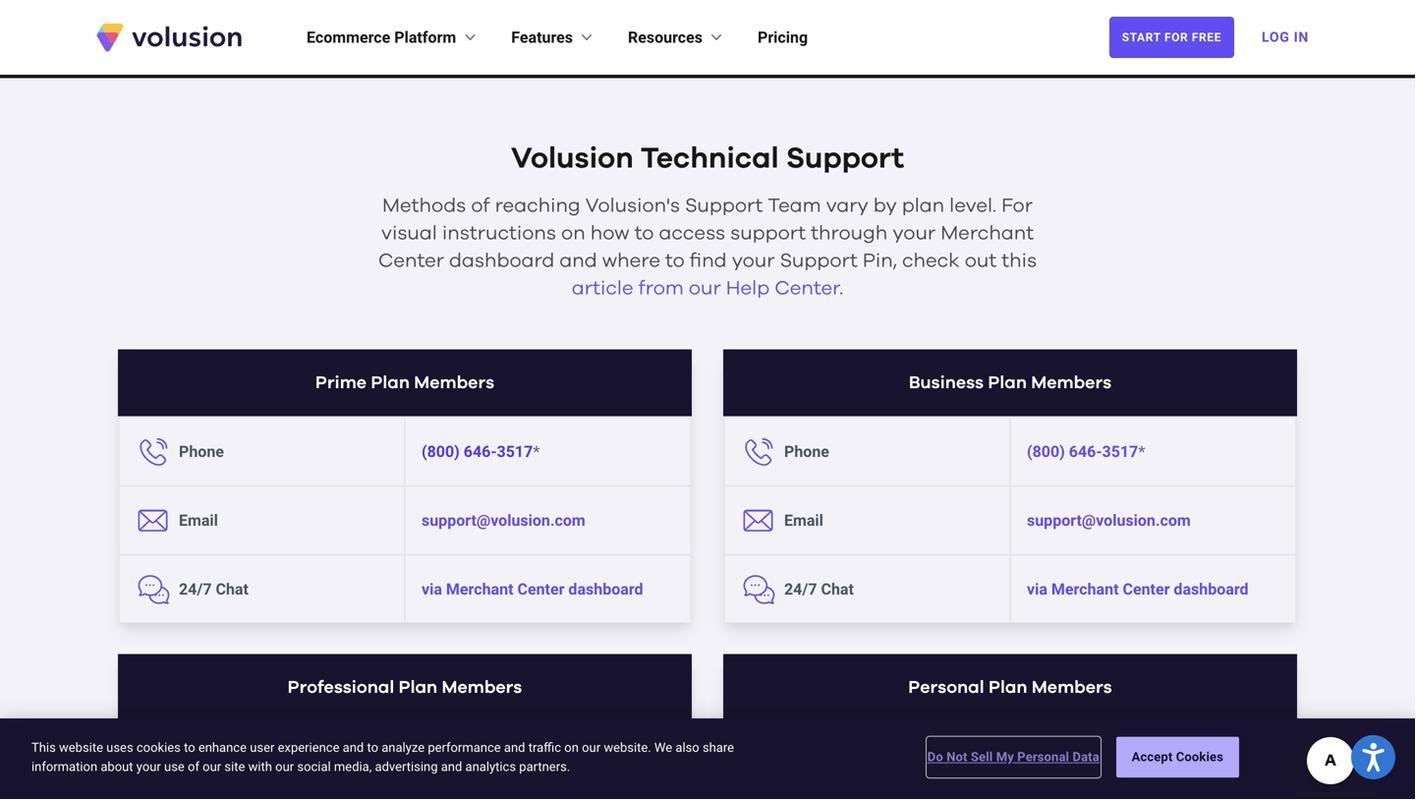 Task type: describe. For each thing, give the bounding box(es) containing it.
(800) 646-3517 * for business plan members
[[1027, 442, 1146, 461]]

on inside the this website uses cookies to enhance user experience and to analyze performance and traffic on our website. we also share information about your use of our site with our social media, advertising and analytics partners.
[[565, 740, 579, 755]]

2 horizontal spatial your
[[893, 224, 936, 243]]

visual
[[381, 224, 437, 243]]

via for prime
[[422, 580, 442, 599]]

social
[[297, 759, 331, 774]]

article
[[572, 279, 634, 298]]

our down enhance
[[203, 759, 221, 774]]

members for personal plan members
[[1032, 679, 1112, 696]]

professional
[[288, 679, 394, 696]]

this
[[31, 740, 56, 755]]

we
[[655, 740, 672, 755]]

.
[[840, 279, 844, 298]]

for
[[1002, 196, 1033, 216]]

to up from
[[665, 251, 685, 271]]

volusion
[[511, 144, 634, 173]]

plan for personal
[[989, 679, 1028, 696]]

via merchant center dashboard link for prime plan members
[[422, 577, 674, 601]]

by
[[874, 196, 897, 216]]

(800) for business plan members
[[1027, 442, 1065, 461]]

of inside the this website uses cookies to enhance user experience and to analyze performance and traffic on our website. we also share information about your use of our site with our social media, advertising and analytics partners.
[[188, 759, 200, 774]]

resources
[[628, 28, 703, 47]]

business
[[909, 374, 984, 392]]

performance
[[428, 740, 501, 755]]

share
[[703, 740, 734, 755]]

level.
[[950, 196, 997, 216]]

support
[[730, 224, 806, 243]]

with
[[248, 759, 272, 774]]

do not sell my personal data
[[928, 750, 1100, 764]]

via merchant center dashboard link for business plan members
[[1027, 577, 1280, 601]]

out
[[965, 251, 997, 271]]

find
[[690, 251, 727, 271]]

via merchant center dashboard for prime plan members
[[422, 580, 643, 599]]

methods
[[382, 196, 466, 216]]

cookies
[[1176, 750, 1224, 764]]

ecommerce platform button
[[307, 26, 480, 49]]

user
[[250, 740, 275, 755]]

of inside methods of reaching volusion's support team vary by plan level. for visual instructions on how to access support through your merchant center dashboard and where to find your support pin, check out this article from our help center .
[[471, 196, 490, 216]]

ecommerce
[[307, 28, 391, 47]]

platform
[[394, 28, 456, 47]]

pricing link
[[758, 26, 808, 49]]

features
[[511, 28, 573, 47]]

log in link
[[1250, 16, 1321, 59]]

free
[[1192, 30, 1222, 44]]

2 vertical spatial support
[[780, 251, 858, 271]]

3517 for business plan members
[[1102, 442, 1139, 461]]

pricing
[[758, 28, 808, 47]]

resources button
[[628, 26, 726, 49]]

and inside methods of reaching volusion's support team vary by plan level. for visual instructions on how to access support through your merchant center dashboard and where to find your support pin, check out this article from our help center .
[[560, 251, 597, 271]]

log in
[[1262, 29, 1309, 45]]

help
[[726, 279, 770, 298]]

also
[[676, 740, 700, 755]]

members for business plan members
[[1031, 374, 1112, 392]]

email for business
[[784, 511, 824, 530]]

where
[[602, 251, 661, 271]]

n/a for personal
[[1027, 747, 1055, 766]]

volusion's
[[586, 196, 680, 216]]

merchant for business plan members
[[1052, 580, 1119, 599]]

use
[[164, 759, 185, 774]]

and down performance
[[441, 759, 462, 774]]

partners.
[[519, 759, 570, 774]]

phone for prime plan members
[[179, 442, 224, 461]]

1 vertical spatial support
[[685, 196, 763, 216]]

reaching
[[495, 196, 581, 216]]

start
[[1122, 30, 1161, 44]]

phone for business plan members
[[784, 442, 830, 461]]

advertising
[[375, 759, 438, 774]]

dashboard inside methods of reaching volusion's support team vary by plan level. for visual instructions on how to access support through your merchant center dashboard and where to find your support pin, check out this article from our help center .
[[449, 251, 555, 271]]

methods of reaching volusion's support team vary by plan level. for visual instructions on how to access support through your merchant center dashboard and where to find your support pin, check out this article from our help center .
[[378, 196, 1037, 298]]

plan for prime
[[371, 374, 410, 392]]

how
[[590, 224, 630, 243]]

our right with
[[275, 759, 294, 774]]

to up media,
[[367, 740, 378, 755]]

24/7 chat for prime
[[179, 580, 249, 599]]

privacy alert dialog
[[0, 719, 1415, 799]]

business plan members
[[909, 374, 1112, 392]]

646- for prime plan members
[[464, 442, 497, 461]]

support@volusion.com for prime plan members
[[422, 511, 586, 530]]

sell
[[971, 750, 993, 764]]

n/a for professional
[[422, 747, 449, 766]]

uses
[[106, 740, 133, 755]]

log
[[1262, 29, 1290, 45]]



Task type: vqa. For each thing, say whether or not it's contained in the screenshot.
Ecommerce
yes



Task type: locate. For each thing, give the bounding box(es) containing it.
center
[[378, 251, 444, 271], [775, 279, 840, 298], [517, 580, 565, 599], [1123, 580, 1170, 599]]

do
[[928, 750, 944, 764]]

2 (800) from the left
[[1027, 442, 1065, 461]]

experience
[[278, 740, 340, 755]]

n/a right my
[[1027, 747, 1055, 766]]

through
[[811, 224, 888, 243]]

1 horizontal spatial of
[[471, 196, 490, 216]]

phone for professional plan members
[[179, 747, 224, 766]]

*
[[533, 442, 540, 461], [1139, 442, 1146, 461]]

0 horizontal spatial support@volusion.com
[[422, 511, 586, 530]]

2 n/a from the left
[[1027, 747, 1055, 766]]

our left website.
[[582, 740, 601, 755]]

646- for business plan members
[[1069, 442, 1102, 461]]

1 n/a from the left
[[422, 747, 449, 766]]

0 vertical spatial support
[[786, 144, 904, 173]]

prime
[[315, 374, 367, 392]]

your down cookies at left bottom
[[136, 759, 161, 774]]

0 horizontal spatial 24/7 chat
[[179, 580, 249, 599]]

1 3517 from the left
[[497, 442, 533, 461]]

2 24/7 chat from the left
[[784, 580, 854, 599]]

24/7 for prime
[[179, 580, 212, 599]]

email for prime
[[179, 511, 218, 530]]

support up .
[[780, 251, 858, 271]]

personal up the 'not'
[[909, 679, 985, 696]]

0 horizontal spatial (800)
[[422, 442, 460, 461]]

1 (800) 646-3517 * from the left
[[422, 442, 540, 461]]

1 support@volusion.com from the left
[[422, 511, 586, 530]]

in
[[1294, 29, 1309, 45]]

1 horizontal spatial personal
[[1018, 750, 1070, 764]]

article from our help center link
[[572, 279, 840, 298]]

from
[[639, 279, 684, 298]]

2 * from the left
[[1139, 442, 1146, 461]]

team
[[768, 196, 821, 216]]

pin,
[[863, 251, 897, 271]]

members for prime plan members
[[414, 374, 495, 392]]

24/7 chat
[[179, 580, 249, 599], [784, 580, 854, 599]]

1 horizontal spatial your
[[732, 251, 775, 271]]

and
[[560, 251, 597, 271], [343, 740, 364, 755], [504, 740, 525, 755], [441, 759, 462, 774]]

our inside methods of reaching volusion's support team vary by plan level. for visual instructions on how to access support through your merchant center dashboard and where to find your support pin, check out this article from our help center .
[[689, 279, 721, 298]]

support@volusion.com for business plan members
[[1027, 511, 1191, 530]]

0 horizontal spatial chat
[[216, 580, 249, 599]]

your up help
[[732, 251, 775, 271]]

merchant inside methods of reaching volusion's support team vary by plan level. for visual instructions on how to access support through your merchant center dashboard and where to find your support pin, check out this article from our help center .
[[941, 224, 1034, 243]]

merchant for prime plan members
[[446, 580, 514, 599]]

0 horizontal spatial your
[[136, 759, 161, 774]]

n/a left analytics at the left of the page
[[422, 747, 449, 766]]

instructions
[[442, 224, 556, 243]]

2 vertical spatial your
[[136, 759, 161, 774]]

1 horizontal spatial (800) 646-3517 *
[[1027, 442, 1146, 461]]

1 via merchant center dashboard link from the left
[[422, 577, 674, 601]]

my
[[996, 750, 1014, 764]]

via merchant center dashboard link
[[422, 577, 674, 601], [1027, 577, 1280, 601]]

1 vertical spatial your
[[732, 251, 775, 271]]

(800) down business plan members
[[1027, 442, 1065, 461]]

3517
[[497, 442, 533, 461], [1102, 442, 1139, 461]]

vary
[[826, 196, 869, 216]]

2 support@volusion.com from the left
[[1027, 511, 1191, 530]]

check
[[902, 251, 960, 271]]

to
[[635, 224, 654, 243], [665, 251, 685, 271], [184, 740, 195, 755], [367, 740, 378, 755]]

start for free link
[[1110, 17, 1235, 58]]

analytics
[[465, 759, 516, 774]]

1 chat from the left
[[216, 580, 249, 599]]

1 horizontal spatial 646-
[[1069, 442, 1102, 461]]

personal
[[909, 679, 985, 696], [1018, 750, 1070, 764]]

1 horizontal spatial support@volusion.com link
[[1027, 509, 1280, 532]]

1 horizontal spatial via
[[1027, 580, 1048, 599]]

1 horizontal spatial via merchant center dashboard link
[[1027, 577, 1280, 601]]

support@volusion.com link for business plan members
[[1027, 509, 1280, 532]]

to down volusion's
[[635, 224, 654, 243]]

0 horizontal spatial via merchant center dashboard link
[[422, 577, 674, 601]]

2 3517 from the left
[[1102, 442, 1139, 461]]

plan right prime
[[371, 374, 410, 392]]

this
[[1002, 251, 1037, 271]]

1 (800) from the left
[[422, 442, 460, 461]]

0 horizontal spatial dashboard
[[449, 251, 555, 271]]

plan up analyze
[[399, 679, 438, 696]]

1 via from the left
[[422, 580, 442, 599]]

site
[[224, 759, 245, 774]]

2 email from the left
[[784, 511, 824, 530]]

dashboard for business plan members
[[1174, 580, 1249, 599]]

on inside methods of reaching volusion's support team vary by plan level. for visual instructions on how to access support through your merchant center dashboard and where to find your support pin, check out this article from our help center .
[[561, 224, 586, 243]]

1 horizontal spatial *
[[1139, 442, 1146, 461]]

plan for business
[[988, 374, 1027, 392]]

not
[[947, 750, 968, 764]]

(800) for prime plan members
[[422, 442, 460, 461]]

support up the vary
[[786, 144, 904, 173]]

plan up my
[[989, 679, 1028, 696]]

0 horizontal spatial via merchant center dashboard
[[422, 580, 643, 599]]

and up article
[[560, 251, 597, 271]]

2 horizontal spatial merchant
[[1052, 580, 1119, 599]]

1 horizontal spatial 24/7 chat
[[784, 580, 854, 599]]

1 horizontal spatial n/a
[[1027, 747, 1055, 766]]

enhance
[[198, 740, 247, 755]]

support@volusion.com link
[[422, 509, 674, 532], [1027, 509, 1280, 532]]

3517 for prime plan members
[[497, 442, 533, 461]]

website
[[59, 740, 103, 755]]

1 horizontal spatial via merchant center dashboard
[[1027, 580, 1249, 599]]

2 24/7 from the left
[[784, 580, 817, 599]]

chat for business plan members
[[821, 580, 854, 599]]

cookies
[[137, 740, 181, 755]]

personal right my
[[1018, 750, 1070, 764]]

0 vertical spatial on
[[561, 224, 586, 243]]

1 horizontal spatial chat
[[821, 580, 854, 599]]

personal inside button
[[1018, 750, 1070, 764]]

2 via merchant center dashboard from the left
[[1027, 580, 1249, 599]]

1 via merchant center dashboard from the left
[[422, 580, 643, 599]]

open accessibe: accessibility options, statement and help image
[[1363, 743, 1385, 772]]

of up the instructions
[[471, 196, 490, 216]]

2 via from the left
[[1027, 580, 1048, 599]]

* for prime plan members
[[533, 442, 540, 461]]

1 horizontal spatial 3517
[[1102, 442, 1139, 461]]

1 vertical spatial of
[[188, 759, 200, 774]]

chat for prime plan members
[[216, 580, 249, 599]]

1 horizontal spatial (800)
[[1027, 442, 1065, 461]]

personal plan members
[[909, 679, 1112, 696]]

(800) 646-3517 * for prime plan members
[[422, 442, 540, 461]]

email
[[179, 511, 218, 530], [784, 511, 824, 530]]

(800)
[[422, 442, 460, 461], [1027, 442, 1065, 461]]

2 via merchant center dashboard link from the left
[[1027, 577, 1280, 601]]

plan
[[902, 196, 945, 216]]

1 horizontal spatial support@volusion.com
[[1027, 511, 1191, 530]]

0 horizontal spatial 3517
[[497, 442, 533, 461]]

0 horizontal spatial of
[[188, 759, 200, 774]]

support@volusion.com link for prime plan members
[[422, 509, 674, 532]]

0 vertical spatial of
[[471, 196, 490, 216]]

0 horizontal spatial via
[[422, 580, 442, 599]]

support up "access"
[[685, 196, 763, 216]]

traffic
[[529, 740, 561, 755]]

our down find
[[689, 279, 721, 298]]

0 vertical spatial personal
[[909, 679, 985, 696]]

and left traffic at the bottom left of the page
[[504, 740, 525, 755]]

1 24/7 from the left
[[179, 580, 212, 599]]

prime plan members
[[315, 374, 495, 392]]

1 * from the left
[[533, 442, 540, 461]]

1 email from the left
[[179, 511, 218, 530]]

and up media,
[[343, 740, 364, 755]]

0 horizontal spatial 24/7
[[179, 580, 212, 599]]

plan right business
[[988, 374, 1027, 392]]

0 horizontal spatial 646-
[[464, 442, 497, 461]]

1 24/7 chat from the left
[[179, 580, 249, 599]]

on
[[561, 224, 586, 243], [565, 740, 579, 755]]

your inside the this website uses cookies to enhance user experience and to analyze performance and traffic on our website. we also share information about your use of our site with our social media, advertising and analytics partners.
[[136, 759, 161, 774]]

your down plan
[[893, 224, 936, 243]]

volusion technical support
[[511, 144, 904, 173]]

1 horizontal spatial 24/7
[[784, 580, 817, 599]]

0 vertical spatial your
[[893, 224, 936, 243]]

24/7
[[179, 580, 212, 599], [784, 580, 817, 599]]

0 horizontal spatial merchant
[[446, 580, 514, 599]]

your
[[893, 224, 936, 243], [732, 251, 775, 271], [136, 759, 161, 774]]

on right traffic at the bottom left of the page
[[565, 740, 579, 755]]

2 support@volusion.com link from the left
[[1027, 509, 1280, 532]]

0 horizontal spatial *
[[533, 442, 540, 461]]

professional plan members
[[288, 679, 522, 696]]

via for business
[[1027, 580, 1048, 599]]

2 chat from the left
[[821, 580, 854, 599]]

via merchant center dashboard for business plan members
[[1027, 580, 1249, 599]]

phone
[[179, 442, 224, 461], [784, 442, 830, 461], [179, 747, 224, 766]]

information
[[31, 759, 97, 774]]

technical
[[641, 144, 779, 173]]

1 horizontal spatial merchant
[[941, 224, 1034, 243]]

0 horizontal spatial n/a
[[422, 747, 449, 766]]

for
[[1165, 30, 1189, 44]]

start for free
[[1122, 30, 1222, 44]]

to up use
[[184, 740, 195, 755]]

about
[[101, 759, 133, 774]]

members for professional plan members
[[442, 679, 522, 696]]

(800) 646-3517 *
[[422, 442, 540, 461], [1027, 442, 1146, 461]]

members
[[414, 374, 495, 392], [1031, 374, 1112, 392], [442, 679, 522, 696], [1032, 679, 1112, 696]]

support
[[786, 144, 904, 173], [685, 196, 763, 216], [780, 251, 858, 271]]

1 646- from the left
[[464, 442, 497, 461]]

access
[[659, 224, 726, 243]]

24/7 for business
[[784, 580, 817, 599]]

accept
[[1132, 750, 1173, 764]]

of right use
[[188, 759, 200, 774]]

2 horizontal spatial dashboard
[[1174, 580, 1249, 599]]

2 646- from the left
[[1069, 442, 1102, 461]]

n/a
[[422, 747, 449, 766], [1027, 747, 1055, 766]]

24/7 chat for business
[[784, 580, 854, 599]]

1 horizontal spatial email
[[784, 511, 824, 530]]

* for business plan members
[[1139, 442, 1146, 461]]

1 vertical spatial personal
[[1018, 750, 1070, 764]]

1 support@volusion.com link from the left
[[422, 509, 674, 532]]

0 horizontal spatial support@volusion.com link
[[422, 509, 674, 532]]

0 horizontal spatial personal
[[909, 679, 985, 696]]

dashboard for prime plan members
[[569, 580, 643, 599]]

website.
[[604, 740, 651, 755]]

this website uses cookies to enhance user experience and to analyze performance and traffic on our website. we also share information about your use of our site with our social media, advertising and analytics partners.
[[31, 740, 734, 774]]

0 horizontal spatial (800) 646-3517 *
[[422, 442, 540, 461]]

plan for professional
[[399, 679, 438, 696]]

analyze
[[382, 740, 425, 755]]

1 vertical spatial on
[[565, 740, 579, 755]]

chat
[[216, 580, 249, 599], [821, 580, 854, 599]]

do not sell my personal data button
[[928, 738, 1100, 777]]

data
[[1073, 750, 1100, 764]]

2 (800) 646-3517 * from the left
[[1027, 442, 1146, 461]]

support@volusion.com
[[422, 511, 586, 530], [1027, 511, 1191, 530]]

0 horizontal spatial email
[[179, 511, 218, 530]]

media,
[[334, 759, 372, 774]]

on left how
[[561, 224, 586, 243]]

ecommerce platform
[[307, 28, 456, 47]]

features button
[[511, 26, 597, 49]]

(800) down prime plan members
[[422, 442, 460, 461]]

accept cookies
[[1132, 750, 1224, 764]]

accept cookies button
[[1116, 737, 1239, 778]]

plan
[[371, 374, 410, 392], [988, 374, 1027, 392], [399, 679, 438, 696], [989, 679, 1028, 696]]

1 horizontal spatial dashboard
[[569, 580, 643, 599]]



